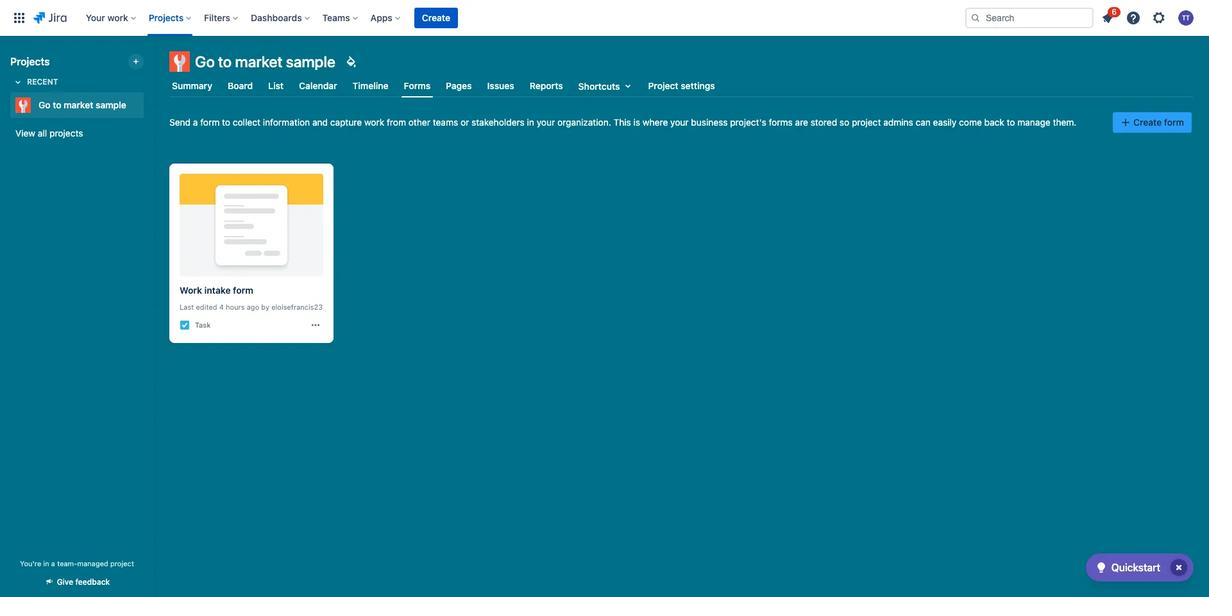 Task type: locate. For each thing, give the bounding box(es) containing it.
0 vertical spatial project
[[852, 117, 881, 128]]

eloisefrancis23
[[271, 303, 323, 311]]

project's
[[730, 117, 766, 128]]

market up view all projects link
[[64, 99, 93, 110]]

0 vertical spatial go
[[195, 53, 215, 71]]

0 vertical spatial work
[[107, 12, 128, 23]]

a
[[193, 117, 198, 128], [51, 559, 55, 568]]

create
[[422, 12, 450, 23], [1133, 117, 1162, 128]]

shortcuts
[[578, 80, 620, 91]]

0 horizontal spatial your
[[537, 117, 555, 128]]

0 horizontal spatial form
[[200, 117, 220, 128]]

0 horizontal spatial projects
[[10, 56, 50, 67]]

projects button
[[145, 8, 196, 28]]

market
[[235, 53, 283, 71], [64, 99, 93, 110]]

projects up sidebar navigation icon on the left top
[[149, 12, 184, 23]]

1 vertical spatial project
[[110, 559, 134, 568]]

all
[[38, 128, 47, 139]]

calendar link
[[296, 74, 340, 97]]

create form button
[[1113, 112, 1192, 133]]

6
[[1112, 7, 1117, 17]]

1 your from the left
[[537, 117, 555, 128]]

set background color image
[[343, 54, 358, 69]]

your right where
[[670, 117, 689, 128]]

go up summary at the top of page
[[195, 53, 215, 71]]

manage
[[1018, 117, 1050, 128]]

a right send
[[193, 117, 198, 128]]

banner
[[0, 0, 1209, 36]]

timeline
[[353, 80, 388, 91]]

1 vertical spatial market
[[64, 99, 93, 110]]

project settings link
[[646, 74, 718, 97]]

give
[[57, 577, 73, 587]]

come
[[959, 117, 982, 128]]

a left team- at the bottom of the page
[[51, 559, 55, 568]]

dashboards
[[251, 12, 302, 23]]

appswitcher icon image
[[12, 10, 27, 26]]

1 vertical spatial a
[[51, 559, 55, 568]]

create button
[[414, 8, 458, 28]]

tab list
[[162, 74, 1201, 97]]

this
[[614, 117, 631, 128]]

1 horizontal spatial market
[[235, 53, 283, 71]]

your profile and settings image
[[1178, 10, 1194, 26]]

easily
[[933, 117, 957, 128]]

send a form to collect information and capture work from other teams or stakeholders in your organization. this is where your business project's forms are stored so project admins can easily come back to manage them.
[[169, 117, 1077, 128]]

1 vertical spatial in
[[43, 559, 49, 568]]

1 horizontal spatial your
[[670, 117, 689, 128]]

0 vertical spatial in
[[527, 117, 534, 128]]

create inside button
[[1133, 117, 1162, 128]]

jira image
[[33, 10, 67, 26], [33, 10, 67, 26]]

1 horizontal spatial projects
[[149, 12, 184, 23]]

0 horizontal spatial sample
[[96, 99, 126, 110]]

dashboards button
[[247, 8, 315, 28]]

create for create
[[422, 12, 450, 23]]

your down reports 'link'
[[537, 117, 555, 128]]

create for create form
[[1133, 117, 1162, 128]]

create project image
[[131, 56, 141, 67]]

your work button
[[82, 8, 141, 28]]

go
[[195, 53, 215, 71], [38, 99, 50, 110]]

0 vertical spatial a
[[193, 117, 198, 128]]

by
[[261, 303, 269, 311]]

0 vertical spatial go to market sample
[[195, 53, 335, 71]]

to down recent at the left top of page
[[53, 99, 61, 110]]

sidebar navigation image
[[140, 51, 168, 77]]

apps button
[[367, 8, 405, 28]]

1 vertical spatial sample
[[96, 99, 126, 110]]

1 horizontal spatial in
[[527, 117, 534, 128]]

task
[[195, 321, 211, 329]]

project right so
[[852, 117, 881, 128]]

0 vertical spatial market
[[235, 53, 283, 71]]

projects
[[149, 12, 184, 23], [10, 56, 50, 67]]

to
[[218, 53, 232, 71], [53, 99, 61, 110], [222, 117, 230, 128], [1007, 117, 1015, 128]]

0 horizontal spatial work
[[107, 12, 128, 23]]

0 vertical spatial projects
[[149, 12, 184, 23]]

or
[[461, 117, 469, 128]]

sample left add to starred image
[[96, 99, 126, 110]]

hours
[[226, 303, 245, 311]]

work
[[107, 12, 128, 23], [364, 117, 384, 128]]

notifications image
[[1100, 10, 1115, 26]]

reports
[[530, 80, 563, 91]]

0 horizontal spatial create
[[422, 12, 450, 23]]

0 vertical spatial create
[[422, 12, 450, 23]]

form for send a form to collect information and capture work from other teams or stakeholders in your organization. this is where your business project's forms are stored so project admins can easily come back to manage them.
[[200, 117, 220, 128]]

market up list
[[235, 53, 283, 71]]

team-
[[57, 559, 77, 568]]

2 horizontal spatial form
[[1164, 117, 1184, 128]]

2 your from the left
[[670, 117, 689, 128]]

work right your
[[107, 12, 128, 23]]

them.
[[1053, 117, 1077, 128]]

form
[[200, 117, 220, 128], [1164, 117, 1184, 128], [233, 285, 253, 296]]

edited
[[196, 303, 217, 311]]

1 vertical spatial create
[[1133, 117, 1162, 128]]

capture
[[330, 117, 362, 128]]

form inside create form button
[[1164, 117, 1184, 128]]

create form
[[1133, 117, 1184, 128]]

1 horizontal spatial create
[[1133, 117, 1162, 128]]

feedback
[[75, 577, 110, 587]]

4
[[219, 303, 224, 311]]

you're
[[20, 559, 41, 568]]

work left from
[[364, 117, 384, 128]]

to right back
[[1007, 117, 1015, 128]]

apps
[[371, 12, 392, 23]]

1 vertical spatial go to market sample
[[38, 99, 126, 110]]

project right managed
[[110, 559, 134, 568]]

dismiss quickstart image
[[1169, 557, 1189, 578]]

teams button
[[319, 8, 363, 28]]

go to market sample link
[[10, 92, 139, 118]]

0 horizontal spatial a
[[51, 559, 55, 568]]

calendar
[[299, 80, 337, 91]]

to up board
[[218, 53, 232, 71]]

in right stakeholders
[[527, 117, 534, 128]]

go to market sample up list
[[195, 53, 335, 71]]

project
[[852, 117, 881, 128], [110, 559, 134, 568]]

in right you're
[[43, 559, 49, 568]]

your
[[537, 117, 555, 128], [670, 117, 689, 128]]

1 horizontal spatial project
[[852, 117, 881, 128]]

form for work intake form
[[233, 285, 253, 296]]

issues
[[487, 80, 514, 91]]

0 horizontal spatial go
[[38, 99, 50, 110]]

1 vertical spatial work
[[364, 117, 384, 128]]

shortcuts button
[[576, 74, 638, 97]]

create inside button
[[422, 12, 450, 23]]

collect
[[233, 117, 260, 128]]

add to starred image
[[140, 97, 155, 113]]

board link
[[225, 74, 255, 97]]

0 horizontal spatial market
[[64, 99, 93, 110]]

1 horizontal spatial sample
[[286, 53, 335, 71]]

sample up the calendar
[[286, 53, 335, 71]]

back
[[984, 117, 1004, 128]]

1 horizontal spatial form
[[233, 285, 253, 296]]

go to market sample
[[195, 53, 335, 71], [38, 99, 126, 110]]

sample
[[286, 53, 335, 71], [96, 99, 126, 110]]

stakeholders
[[472, 117, 525, 128]]

0 horizontal spatial go to market sample
[[38, 99, 126, 110]]

go down recent at the left top of page
[[38, 99, 50, 110]]

go to market sample up view all projects link
[[38, 99, 126, 110]]

recent
[[27, 77, 58, 87]]

and
[[312, 117, 328, 128]]

projects up recent at the left top of page
[[10, 56, 50, 67]]

1 horizontal spatial go
[[195, 53, 215, 71]]



Task type: describe. For each thing, give the bounding box(es) containing it.
stored
[[811, 117, 837, 128]]

where
[[643, 117, 668, 128]]

pages
[[446, 80, 472, 91]]

are
[[795, 117, 808, 128]]

project
[[648, 80, 678, 91]]

1 horizontal spatial a
[[193, 117, 198, 128]]

tab list containing forms
[[162, 74, 1201, 97]]

information
[[263, 117, 310, 128]]

work intake form
[[180, 285, 253, 296]]

list link
[[266, 74, 286, 97]]

from
[[387, 117, 406, 128]]

so
[[840, 117, 849, 128]]

primary element
[[8, 0, 965, 36]]

sample inside go to market sample link
[[96, 99, 126, 110]]

form actions image
[[310, 320, 321, 330]]

business
[[691, 117, 728, 128]]

your
[[86, 12, 105, 23]]

Search field
[[965, 8, 1094, 28]]

send
[[169, 117, 191, 128]]

work inside popup button
[[107, 12, 128, 23]]

forms
[[404, 80, 431, 91]]

organization.
[[557, 117, 611, 128]]

filters
[[204, 12, 230, 23]]

help image
[[1126, 10, 1141, 26]]

teams
[[433, 117, 458, 128]]

1 horizontal spatial go to market sample
[[195, 53, 335, 71]]

your work
[[86, 12, 128, 23]]

collapse recent projects image
[[10, 74, 26, 90]]

give feedback button
[[36, 572, 118, 593]]

give feedback
[[57, 577, 110, 587]]

quickstart
[[1111, 562, 1160, 573]]

issues link
[[485, 74, 517, 97]]

other
[[408, 117, 430, 128]]

projects inside popup button
[[149, 12, 184, 23]]

reports link
[[527, 74, 566, 97]]

check image
[[1093, 560, 1109, 575]]

1 vertical spatial projects
[[10, 56, 50, 67]]

project settings
[[648, 80, 715, 91]]

view
[[15, 128, 35, 139]]

settings image
[[1151, 10, 1167, 26]]

0 horizontal spatial project
[[110, 559, 134, 568]]

pages link
[[443, 74, 474, 97]]

intake
[[204, 285, 231, 296]]

filters button
[[200, 8, 243, 28]]

0 horizontal spatial in
[[43, 559, 49, 568]]

is
[[633, 117, 640, 128]]

projects
[[49, 128, 83, 139]]

last edited 4 hours ago by eloisefrancis23
[[180, 303, 323, 311]]

summary
[[172, 80, 212, 91]]

view all projects
[[15, 128, 83, 139]]

summary link
[[169, 74, 215, 97]]

you're in a team-managed project
[[20, 559, 134, 568]]

board
[[228, 80, 253, 91]]

settings
[[681, 80, 715, 91]]

admins
[[883, 117, 913, 128]]

view all projects link
[[10, 122, 144, 145]]

managed
[[77, 559, 108, 568]]

search image
[[970, 13, 981, 23]]

1 horizontal spatial work
[[364, 117, 384, 128]]

timeline link
[[350, 74, 391, 97]]

to left the collect
[[222, 117, 230, 128]]

forms
[[769, 117, 793, 128]]

work
[[180, 285, 202, 296]]

0 vertical spatial sample
[[286, 53, 335, 71]]

list
[[268, 80, 284, 91]]

teams
[[322, 12, 350, 23]]

can
[[916, 117, 931, 128]]

last
[[180, 303, 194, 311]]

ago
[[247, 303, 259, 311]]

quickstart button
[[1086, 554, 1194, 582]]

banner containing your work
[[0, 0, 1209, 36]]

1 vertical spatial go
[[38, 99, 50, 110]]



Task type: vqa. For each thing, say whether or not it's contained in the screenshot.
1st Learn this tool from the top
no



